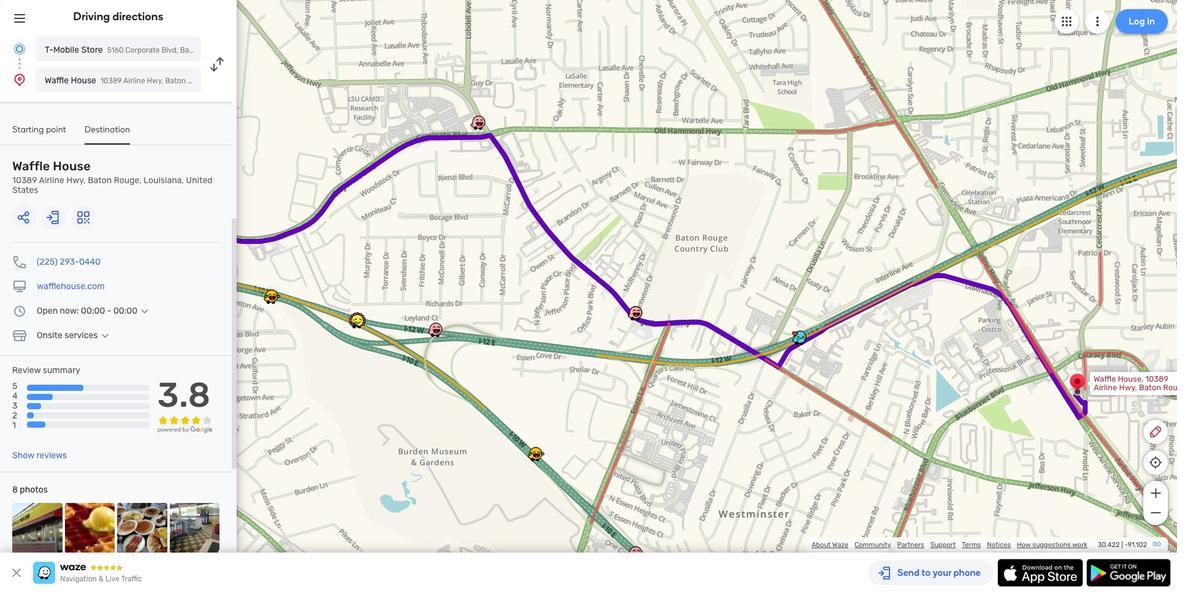 Task type: describe. For each thing, give the bounding box(es) containing it.
about waze community partners support terms notices how suggestions work
[[812, 542, 1088, 550]]

5160 for store
[[107, 46, 124, 55]]

image 3 of waffle house, baton rouge image
[[117, 504, 167, 554]]

store,
[[154, 226, 176, 235]]

navigation
[[60, 575, 97, 584]]

airline for house,
[[1094, 383, 1118, 393]]

united for waffle house
[[186, 175, 213, 186]]

30.422
[[1099, 542, 1120, 550]]

zoom in image
[[1149, 486, 1164, 501]]

photos
[[20, 485, 48, 496]]

4
[[12, 392, 18, 402]]

store image
[[12, 329, 27, 344]]

chevron down image for open now: 00:00 - 00:00
[[137, 307, 152, 317]]

t-mobile store, 5160 corporate blvd, baton rouge, united states
[[120, 226, 202, 252]]

waze
[[833, 542, 849, 550]]

support
[[931, 542, 956, 550]]

&
[[99, 575, 104, 584]]

open now: 00:00 - 00:00 button
[[37, 306, 152, 317]]

support link
[[931, 542, 956, 550]]

open
[[37, 306, 58, 317]]

about waze link
[[812, 542, 849, 550]]

t- for store
[[45, 45, 53, 55]]

(225)
[[37, 257, 58, 267]]

how suggestions work link
[[1018, 542, 1088, 550]]

store
[[81, 45, 103, 55]]

onsite
[[37, 331, 62, 341]]

show reviews
[[12, 451, 67, 461]]

how
[[1018, 542, 1031, 550]]

united for t-mobile store
[[228, 46, 251, 55]]

starting point
[[12, 125, 66, 135]]

house for waffle house
[[71, 75, 96, 86]]

3
[[12, 401, 17, 412]]

computer image
[[12, 280, 27, 294]]

states inside the t-mobile store, 5160 corporate blvd, baton rouge, united states
[[175, 243, 199, 252]]

corporate for store
[[125, 46, 160, 55]]

chevron down image for onsite services
[[98, 331, 113, 341]]

work
[[1073, 542, 1088, 550]]

8
[[12, 485, 18, 496]]

partners link
[[898, 542, 925, 550]]

reviews
[[36, 451, 67, 461]]

2 00:00 from the left
[[113, 306, 137, 317]]

waffle for waffle house, 10389 airline hwy, baton ro
[[1094, 375, 1117, 384]]

summary
[[43, 366, 80, 376]]

show
[[12, 451, 34, 461]]

waffle house
[[45, 75, 96, 86]]

louisiana,
[[144, 175, 184, 186]]

now:
[[60, 306, 79, 317]]

driving directions
[[73, 10, 163, 23]]

rouge, for store,
[[120, 243, 146, 252]]

waffle for waffle house 10389 airline hwy, baton rouge, louisiana, united states
[[12, 159, 50, 174]]

3.8
[[157, 376, 211, 416]]

about
[[812, 542, 831, 550]]

waffle house, 10389 airline hwy, baton ro
[[1094, 375, 1178, 401]]

0440
[[79, 257, 101, 267]]

wafflehouse.com link
[[37, 282, 105, 292]]

30.422 | -91.102
[[1099, 542, 1148, 550]]

hwy, for house
[[66, 175, 86, 186]]

destination button
[[85, 125, 130, 145]]

1 00:00 from the left
[[81, 306, 105, 317]]

point
[[46, 125, 66, 135]]

2
[[12, 411, 17, 422]]

(225) 293-0440
[[37, 257, 101, 267]]

onsite services button
[[37, 331, 113, 341]]

blvd, for store
[[162, 46, 178, 55]]

t-mobile store 5160 corporate blvd, baton rouge, united states
[[45, 45, 275, 55]]

mobile for store
[[53, 45, 79, 55]]

1
[[12, 421, 16, 432]]

community link
[[855, 542, 892, 550]]



Task type: vqa. For each thing, say whether or not it's contained in the screenshot.
the turbomkt
no



Task type: locate. For each thing, give the bounding box(es) containing it.
waffle down the starting point button
[[12, 159, 50, 174]]

blvd,
[[162, 46, 178, 55], [159, 234, 178, 244]]

0 vertical spatial t-
[[45, 45, 53, 55]]

hwy,
[[66, 175, 86, 186], [1120, 383, 1138, 393]]

0 vertical spatial -
[[107, 306, 111, 317]]

community
[[855, 542, 892, 550]]

1 vertical spatial house
[[53, 159, 91, 174]]

0 horizontal spatial 5160
[[107, 46, 124, 55]]

house for waffle house 10389 airline hwy, baton rouge, louisiana, united states
[[53, 159, 91, 174]]

10389 inside the waffle house 10389 airline hwy, baton rouge, louisiana, united states
[[12, 175, 37, 186]]

hwy, inside waffle house, 10389 airline hwy, baton ro
[[1120, 383, 1138, 393]]

mobile
[[53, 45, 79, 55], [128, 226, 152, 235]]

1 horizontal spatial 00:00
[[113, 306, 137, 317]]

1 vertical spatial t-
[[120, 226, 128, 235]]

suggestions
[[1033, 542, 1072, 550]]

house down point
[[53, 159, 91, 174]]

1 horizontal spatial united
[[186, 175, 213, 186]]

states for waffle house
[[12, 185, 38, 196]]

house
[[71, 75, 96, 86], [53, 159, 91, 174]]

0 vertical spatial corporate
[[125, 46, 160, 55]]

5160 right store, on the left top
[[178, 226, 196, 235]]

0 vertical spatial hwy,
[[66, 175, 86, 186]]

states
[[253, 46, 275, 55], [12, 185, 38, 196], [175, 243, 199, 252]]

states inside the waffle house 10389 airline hwy, baton rouge, louisiana, united states
[[12, 185, 38, 196]]

1 vertical spatial hwy,
[[1120, 383, 1138, 393]]

8 photos
[[12, 485, 48, 496]]

traffic
[[121, 575, 142, 584]]

2 horizontal spatial united
[[228, 46, 251, 55]]

house inside button
[[71, 75, 96, 86]]

0 vertical spatial house
[[71, 75, 96, 86]]

hwy, for house,
[[1120, 383, 1138, 393]]

rouge, inside t-mobile store 5160 corporate blvd, baton rouge, united states
[[203, 46, 226, 55]]

0 horizontal spatial 00:00
[[81, 306, 105, 317]]

services
[[65, 331, 98, 341]]

open now: 00:00 - 00:00
[[37, 306, 137, 317]]

0 horizontal spatial states
[[12, 185, 38, 196]]

united inside t-mobile store 5160 corporate blvd, baton rouge, united states
[[228, 46, 251, 55]]

united inside the t-mobile store, 5160 corporate blvd, baton rouge, united states
[[148, 243, 173, 252]]

partners
[[898, 542, 925, 550]]

airline left house,
[[1094, 383, 1118, 393]]

0 vertical spatial states
[[253, 46, 275, 55]]

1 horizontal spatial t-
[[120, 226, 128, 235]]

call image
[[12, 255, 27, 270]]

2 vertical spatial waffle
[[1094, 375, 1117, 384]]

current location image
[[12, 42, 27, 56]]

rouge, inside the t-mobile store, 5160 corporate blvd, baton rouge, united states
[[120, 243, 146, 252]]

10389 down the starting point button
[[12, 175, 37, 186]]

rouge, inside the waffle house 10389 airline hwy, baton rouge, louisiana, united states
[[114, 175, 142, 186]]

t- for store,
[[120, 226, 128, 235]]

91.102
[[1129, 542, 1148, 550]]

5160 for store,
[[178, 226, 196, 235]]

5160 right the 'store'
[[107, 46, 124, 55]]

image 2 of waffle house, baton rouge image
[[65, 504, 115, 554]]

10389 inside waffle house, 10389 airline hwy, baton ro
[[1146, 375, 1169, 384]]

0 horizontal spatial t-
[[45, 45, 53, 55]]

wafflehouse.com
[[37, 282, 105, 292]]

destination
[[85, 125, 130, 135]]

waffle
[[45, 75, 69, 86], [12, 159, 50, 174], [1094, 375, 1117, 384]]

5160 inside t-mobile store 5160 corporate blvd, baton rouge, united states
[[107, 46, 124, 55]]

waffle for waffle house
[[45, 75, 69, 86]]

0 vertical spatial chevron down image
[[137, 307, 152, 317]]

5 4 3 2 1
[[12, 382, 18, 432]]

united inside the waffle house 10389 airline hwy, baton rouge, louisiana, united states
[[186, 175, 213, 186]]

location image
[[12, 72, 27, 87]]

airline
[[39, 175, 64, 186], [1094, 383, 1118, 393]]

1 horizontal spatial -
[[1125, 542, 1129, 550]]

chevron down image
[[137, 307, 152, 317], [98, 331, 113, 341]]

-
[[107, 306, 111, 317], [1125, 542, 1129, 550]]

onsite services
[[37, 331, 98, 341]]

pencil image
[[1149, 425, 1164, 440]]

blvd, inside the t-mobile store, 5160 corporate blvd, baton rouge, united states
[[159, 234, 178, 244]]

blvd, down directions
[[162, 46, 178, 55]]

blvd, down louisiana, at the left of the page
[[159, 234, 178, 244]]

notices link
[[988, 542, 1011, 550]]

2 vertical spatial rouge,
[[120, 243, 146, 252]]

0 horizontal spatial airline
[[39, 175, 64, 186]]

0 horizontal spatial 10389
[[12, 175, 37, 186]]

00:00
[[81, 306, 105, 317], [113, 306, 137, 317]]

1 vertical spatial 5160
[[178, 226, 196, 235]]

states for t-mobile store
[[253, 46, 275, 55]]

starting
[[12, 125, 44, 135]]

1 horizontal spatial 10389
[[1146, 375, 1169, 384]]

0 vertical spatial united
[[228, 46, 251, 55]]

waffle inside waffle house, 10389 airline hwy, baton ro
[[1094, 375, 1117, 384]]

0 vertical spatial airline
[[39, 175, 64, 186]]

2 vertical spatial states
[[175, 243, 199, 252]]

clock image
[[12, 304, 27, 319]]

chevron down image inside open now: 00:00 - 00:00 button
[[137, 307, 152, 317]]

image 1 of waffle house, baton rouge image
[[12, 504, 62, 554]]

corporate inside t-mobile store 5160 corporate blvd, baton rouge, united states
[[125, 46, 160, 55]]

review
[[12, 366, 41, 376]]

0 vertical spatial waffle
[[45, 75, 69, 86]]

terms link
[[963, 542, 982, 550]]

1 horizontal spatial chevron down image
[[137, 307, 152, 317]]

1 vertical spatial corporate
[[120, 234, 157, 244]]

293-
[[60, 257, 79, 267]]

waffle inside waffle house button
[[45, 75, 69, 86]]

mobile left the 'store'
[[53, 45, 79, 55]]

1 vertical spatial blvd,
[[159, 234, 178, 244]]

0 horizontal spatial -
[[107, 306, 111, 317]]

baton
[[180, 46, 201, 55], [88, 175, 112, 186], [180, 234, 202, 244], [1140, 383, 1162, 393]]

0 vertical spatial 5160
[[107, 46, 124, 55]]

corporate inside the t-mobile store, 5160 corporate blvd, baton rouge, united states
[[120, 234, 157, 244]]

0 vertical spatial blvd,
[[162, 46, 178, 55]]

states inside t-mobile store 5160 corporate blvd, baton rouge, united states
[[253, 46, 275, 55]]

- right now:
[[107, 306, 111, 317]]

1 horizontal spatial mobile
[[128, 226, 152, 235]]

waffle right location icon
[[45, 75, 69, 86]]

corporate for store,
[[120, 234, 157, 244]]

1 vertical spatial airline
[[1094, 383, 1118, 393]]

baton inside t-mobile store 5160 corporate blvd, baton rouge, united states
[[180, 46, 201, 55]]

chevron down image inside onsite services button
[[98, 331, 113, 341]]

airline for house
[[39, 175, 64, 186]]

waffle left house,
[[1094, 375, 1117, 384]]

airline inside the waffle house 10389 airline hwy, baton rouge, louisiana, united states
[[39, 175, 64, 186]]

airline inside waffle house, 10389 airline hwy, baton ro
[[1094, 383, 1118, 393]]

1 vertical spatial rouge,
[[114, 175, 142, 186]]

notices
[[988, 542, 1011, 550]]

t- left store, on the left top
[[120, 226, 128, 235]]

5160 inside the t-mobile store, 5160 corporate blvd, baton rouge, united states
[[178, 226, 196, 235]]

house,
[[1119, 375, 1144, 384]]

0 vertical spatial rouge,
[[203, 46, 226, 55]]

- right |
[[1125, 542, 1129, 550]]

baton inside the waffle house 10389 airline hwy, baton rouge, louisiana, united states
[[88, 175, 112, 186]]

house inside the waffle house 10389 airline hwy, baton rouge, louisiana, united states
[[53, 159, 91, 174]]

rouge,
[[203, 46, 226, 55], [114, 175, 142, 186], [120, 243, 146, 252]]

1 vertical spatial -
[[1125, 542, 1129, 550]]

image 4 of waffle house, baton rouge image
[[170, 504, 220, 554]]

1 vertical spatial chevron down image
[[98, 331, 113, 341]]

1 vertical spatial mobile
[[128, 226, 152, 235]]

terms
[[963, 542, 982, 550]]

directions
[[113, 10, 163, 23]]

1 horizontal spatial 5160
[[178, 226, 196, 235]]

starting point button
[[12, 125, 66, 144]]

baton inside the t-mobile store, 5160 corporate blvd, baton rouge, united states
[[180, 234, 202, 244]]

t-
[[45, 45, 53, 55], [120, 226, 128, 235]]

0 vertical spatial mobile
[[53, 45, 79, 55]]

rouge, for store
[[203, 46, 226, 55]]

waffle inside the waffle house 10389 airline hwy, baton rouge, louisiana, united states
[[12, 159, 50, 174]]

(225) 293-0440 link
[[37, 257, 101, 267]]

mobile left store, on the left top
[[128, 226, 152, 235]]

baton inside waffle house, 10389 airline hwy, baton ro
[[1140, 383, 1162, 393]]

united
[[228, 46, 251, 55], [186, 175, 213, 186], [148, 243, 173, 252]]

0 horizontal spatial chevron down image
[[98, 331, 113, 341]]

1 vertical spatial states
[[12, 185, 38, 196]]

10389 for house
[[12, 175, 37, 186]]

1 vertical spatial united
[[186, 175, 213, 186]]

10389 for house,
[[1146, 375, 1169, 384]]

zoom out image
[[1149, 506, 1164, 521]]

driving
[[73, 10, 110, 23]]

waffle house 10389 airline hwy, baton rouge, louisiana, united states
[[12, 159, 213, 196]]

x image
[[9, 566, 24, 581]]

t- right 'current location' image
[[45, 45, 53, 55]]

hwy, inside the waffle house 10389 airline hwy, baton rouge, louisiana, united states
[[66, 175, 86, 186]]

navigation & live traffic
[[60, 575, 142, 584]]

mobile inside the t-mobile store, 5160 corporate blvd, baton rouge, united states
[[128, 226, 152, 235]]

2 vertical spatial united
[[148, 243, 173, 252]]

mobile for store,
[[128, 226, 152, 235]]

1 horizontal spatial airline
[[1094, 383, 1118, 393]]

10389 right house,
[[1146, 375, 1169, 384]]

1 vertical spatial 10389
[[1146, 375, 1169, 384]]

0 vertical spatial 10389
[[12, 175, 37, 186]]

link image
[[1153, 540, 1163, 550]]

0 horizontal spatial hwy,
[[66, 175, 86, 186]]

t- inside the t-mobile store, 5160 corporate blvd, baton rouge, united states
[[120, 226, 128, 235]]

1 vertical spatial waffle
[[12, 159, 50, 174]]

10389
[[12, 175, 37, 186], [1146, 375, 1169, 384]]

airline down the starting point button
[[39, 175, 64, 186]]

live
[[106, 575, 120, 584]]

blvd, inside t-mobile store 5160 corporate blvd, baton rouge, united states
[[162, 46, 178, 55]]

corporate
[[125, 46, 160, 55], [120, 234, 157, 244]]

blvd, for store,
[[159, 234, 178, 244]]

2 horizontal spatial states
[[253, 46, 275, 55]]

1 horizontal spatial states
[[175, 243, 199, 252]]

0 horizontal spatial united
[[148, 243, 173, 252]]

0 horizontal spatial mobile
[[53, 45, 79, 55]]

5
[[12, 382, 17, 392]]

review summary
[[12, 366, 80, 376]]

waffle house button
[[36, 67, 201, 92]]

house down the 'store'
[[71, 75, 96, 86]]

|
[[1122, 542, 1124, 550]]

5160
[[107, 46, 124, 55], [178, 226, 196, 235]]

1 horizontal spatial hwy,
[[1120, 383, 1138, 393]]



